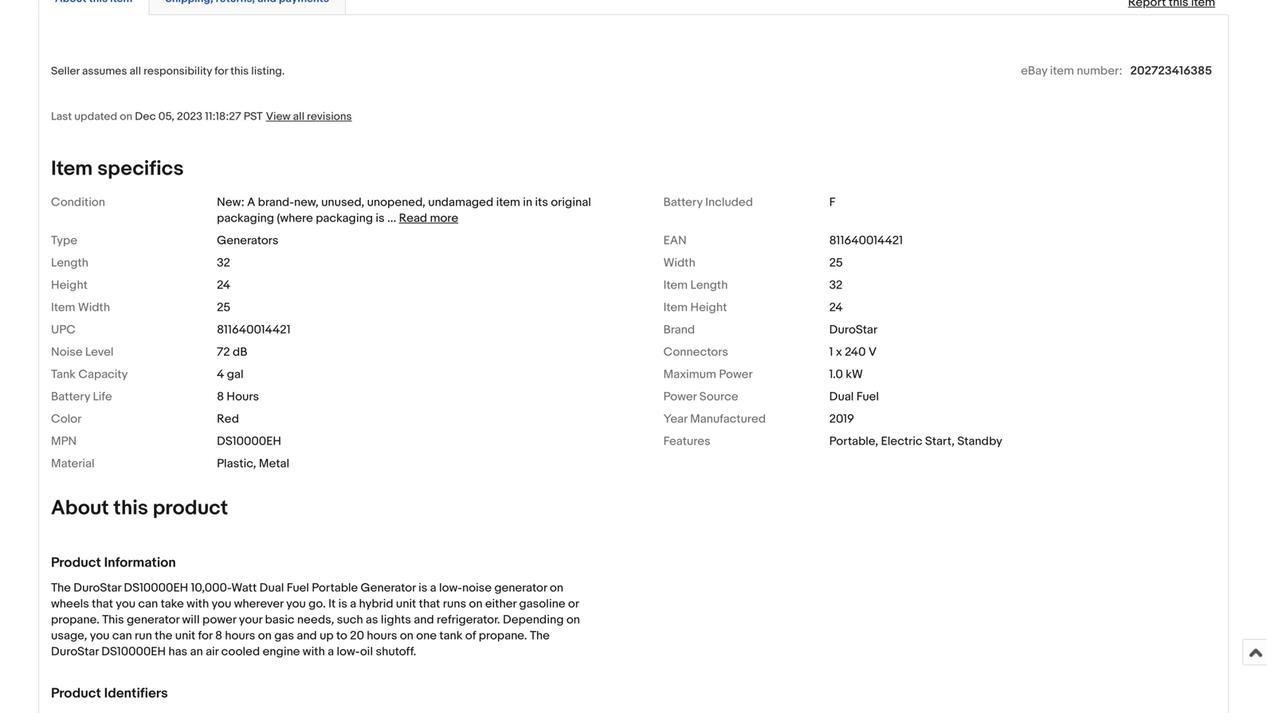 Task type: vqa. For each thing, say whether or not it's contained in the screenshot.
original
yes



Task type: locate. For each thing, give the bounding box(es) containing it.
and up one
[[414, 613, 434, 628]]

0 horizontal spatial length
[[51, 256, 89, 270]]

item for item width
[[51, 301, 75, 315]]

1 horizontal spatial unit
[[396, 597, 416, 612]]

2 horizontal spatial a
[[430, 581, 437, 596]]

1 horizontal spatial fuel
[[857, 390, 879, 404]]

packaging down a at the top left of page
[[217, 211, 274, 226]]

new: a brand-new, unused, unopened, undamaged item in its original packaging (where packaging is ...
[[217, 195, 591, 226]]

power up year
[[664, 390, 697, 404]]

can left take
[[138, 597, 158, 612]]

ds10000eh up 'plastic, metal'
[[217, 434, 281, 449]]

has
[[169, 645, 187, 659]]

item for item length
[[664, 278, 688, 293]]

a up such
[[350, 597, 357, 612]]

0 horizontal spatial is
[[339, 597, 347, 612]]

1 vertical spatial propane.
[[479, 629, 527, 644]]

hours up cooled
[[225, 629, 255, 644]]

4
[[217, 368, 224, 382]]

item up brand
[[664, 301, 688, 315]]

2 vertical spatial a
[[328, 645, 334, 659]]

height up item width
[[51, 278, 88, 293]]

1 horizontal spatial battery
[[664, 195, 703, 210]]

x
[[836, 345, 843, 360]]

to
[[336, 629, 347, 644]]

24 up x
[[830, 301, 843, 315]]

power up source
[[719, 368, 753, 382]]

with up the will
[[187, 597, 209, 612]]

the up wheels
[[51, 581, 71, 596]]

1 vertical spatial 24
[[830, 301, 843, 315]]

2 horizontal spatial is
[[419, 581, 428, 596]]

1 vertical spatial low-
[[337, 645, 360, 659]]

year
[[664, 412, 688, 427]]

seller assumes all responsibility for this listing.
[[51, 64, 285, 78]]

take
[[161, 597, 184, 612]]

item up upc
[[51, 301, 75, 315]]

standby
[[958, 434, 1003, 449]]

item
[[1051, 64, 1075, 78], [496, 195, 521, 210]]

the down depending
[[530, 629, 550, 644]]

1 vertical spatial 811640014421
[[217, 323, 291, 337]]

color
[[51, 412, 82, 427]]

item right ebay
[[1051, 64, 1075, 78]]

25 up 72
[[217, 301, 231, 315]]

fuel inside the durostar ds10000eh 10,000-watt dual fuel portable generator is a low-noise generator on wheels that you can take with you wherever you go. it is a hybrid unit that runs on either gasoline or propane. this generator will power your basic needs, such as lights and refrigerator. depending on usage, you can run the unit for 8 hours on gas and up to 20 hours on one tank of propane. the durostar ds10000eh has an air cooled engine with a low-oil shutoff.
[[287, 581, 309, 596]]

width up level
[[78, 301, 110, 315]]

0 vertical spatial the
[[51, 581, 71, 596]]

1 horizontal spatial that
[[419, 597, 440, 612]]

an
[[190, 645, 203, 659]]

that left 'runs' at bottom left
[[419, 597, 440, 612]]

1 vertical spatial 32
[[830, 278, 843, 293]]

0 vertical spatial product
[[51, 555, 101, 572]]

0 horizontal spatial propane.
[[51, 613, 100, 628]]

1 that from the left
[[92, 597, 113, 612]]

1 vertical spatial item
[[496, 195, 521, 210]]

0 horizontal spatial width
[[78, 301, 110, 315]]

new:
[[217, 195, 245, 210]]

for
[[215, 64, 228, 78], [198, 629, 213, 644]]

1 packaging from the left
[[217, 211, 274, 226]]

for right responsibility
[[215, 64, 228, 78]]

on left gas
[[258, 629, 272, 644]]

2 vertical spatial is
[[339, 597, 347, 612]]

32 down generators
[[217, 256, 230, 270]]

durostar up the 1 x 240 v
[[830, 323, 878, 337]]

packaging down the 'unused,'
[[316, 211, 373, 226]]

1 horizontal spatial packaging
[[316, 211, 373, 226]]

0 vertical spatial length
[[51, 256, 89, 270]]

length
[[51, 256, 89, 270], [691, 278, 728, 293]]

start,
[[926, 434, 955, 449]]

1 horizontal spatial length
[[691, 278, 728, 293]]

ds10000eh down run
[[101, 645, 166, 659]]

all right assumes at left
[[130, 64, 141, 78]]

durostar
[[830, 323, 878, 337], [74, 581, 121, 596], [51, 645, 99, 659]]

0 vertical spatial battery
[[664, 195, 703, 210]]

0 horizontal spatial hours
[[225, 629, 255, 644]]

one
[[416, 629, 437, 644]]

you
[[116, 597, 136, 612], [212, 597, 231, 612], [286, 597, 306, 612], [90, 629, 110, 644]]

(where
[[277, 211, 313, 226]]

0 horizontal spatial unit
[[175, 629, 195, 644]]

0 horizontal spatial battery
[[51, 390, 90, 404]]

unit down the will
[[175, 629, 195, 644]]

the
[[51, 581, 71, 596], [530, 629, 550, 644]]

1 horizontal spatial all
[[293, 110, 305, 123]]

propane. down wheels
[[51, 613, 100, 628]]

this right the about
[[114, 496, 148, 521]]

tank capacity
[[51, 368, 128, 382]]

electric
[[881, 434, 923, 449]]

dual up the wherever
[[260, 581, 284, 596]]

tab list
[[38, 0, 1229, 15]]

0 vertical spatial fuel
[[857, 390, 879, 404]]

1 horizontal spatial item
[[1051, 64, 1075, 78]]

10,000-
[[191, 581, 231, 596]]

fuel down kw
[[857, 390, 879, 404]]

1 hours from the left
[[225, 629, 255, 644]]

0 vertical spatial durostar
[[830, 323, 878, 337]]

item width
[[51, 301, 110, 315]]

2 product from the top
[[51, 686, 101, 703]]

it
[[329, 597, 336, 612]]

25
[[830, 256, 843, 270], [217, 301, 231, 315]]

that up the this
[[92, 597, 113, 612]]

propane. down "either"
[[479, 629, 527, 644]]

product for product identifiers
[[51, 686, 101, 703]]

brand
[[664, 323, 695, 337]]

height down the item length
[[691, 301, 727, 315]]

1 horizontal spatial low-
[[439, 581, 462, 596]]

0 horizontal spatial 24
[[217, 278, 231, 293]]

1 vertical spatial for
[[198, 629, 213, 644]]

for inside the durostar ds10000eh 10,000-watt dual fuel portable generator is a low-noise generator on wheels that you can take with you wherever you go. it is a hybrid unit that runs on either gasoline or propane. this generator will power your basic needs, such as lights and refrigerator. depending on usage, you can run the unit for 8 hours on gas and up to 20 hours on one tank of propane. the durostar ds10000eh has an air cooled engine with a low-oil shutoff.
[[198, 629, 213, 644]]

tank
[[440, 629, 463, 644]]

generator
[[495, 581, 547, 596], [127, 613, 179, 628]]

for up the air
[[198, 629, 213, 644]]

condition
[[51, 195, 105, 210]]

0 horizontal spatial a
[[328, 645, 334, 659]]

24 for height
[[217, 278, 231, 293]]

pst
[[244, 110, 263, 123]]

durostar down product information
[[74, 581, 121, 596]]

32 for item length
[[830, 278, 843, 293]]

you down the this
[[90, 629, 110, 644]]

mpn
[[51, 434, 77, 449]]

1 horizontal spatial generator
[[495, 581, 547, 596]]

24 down generators
[[217, 278, 231, 293]]

1 vertical spatial the
[[530, 629, 550, 644]]

generator up "either"
[[495, 581, 547, 596]]

product down usage,
[[51, 686, 101, 703]]

oil
[[360, 645, 373, 659]]

battery up color
[[51, 390, 90, 404]]

0 horizontal spatial and
[[297, 629, 317, 644]]

0 horizontal spatial item
[[496, 195, 521, 210]]

1 vertical spatial 8
[[215, 629, 222, 644]]

811640014421 for upc
[[217, 323, 291, 337]]

connectors
[[664, 345, 729, 360]]

usage,
[[51, 629, 87, 644]]

low- up 'runs' at bottom left
[[439, 581, 462, 596]]

0 horizontal spatial for
[[198, 629, 213, 644]]

8 down power
[[215, 629, 222, 644]]

item for item specifics
[[51, 157, 93, 181]]

all right view
[[293, 110, 305, 123]]

1 vertical spatial height
[[691, 301, 727, 315]]

1 product from the top
[[51, 555, 101, 572]]

0 horizontal spatial all
[[130, 64, 141, 78]]

revisions
[[307, 110, 352, 123]]

durostar down usage,
[[51, 645, 99, 659]]

on up gasoline
[[550, 581, 564, 596]]

24 for item height
[[830, 301, 843, 315]]

1 horizontal spatial with
[[303, 645, 325, 659]]

with
[[187, 597, 209, 612], [303, 645, 325, 659]]

20
[[350, 629, 364, 644]]

this left listing.
[[230, 64, 249, 78]]

on down noise
[[469, 597, 483, 612]]

1 vertical spatial all
[[293, 110, 305, 123]]

0 vertical spatial 811640014421
[[830, 234, 903, 248]]

you up the this
[[116, 597, 136, 612]]

1 vertical spatial generator
[[127, 613, 179, 628]]

and down the needs,
[[297, 629, 317, 644]]

gasoline
[[519, 597, 566, 612]]

hours down the as
[[367, 629, 397, 644]]

view
[[266, 110, 291, 123]]

0 horizontal spatial fuel
[[287, 581, 309, 596]]

1 horizontal spatial and
[[414, 613, 434, 628]]

1 vertical spatial dual
[[260, 581, 284, 596]]

low- down to
[[337, 645, 360, 659]]

0 horizontal spatial power
[[664, 390, 697, 404]]

0 vertical spatial 25
[[830, 256, 843, 270]]

product
[[153, 496, 228, 521]]

watt
[[231, 581, 257, 596]]

run
[[135, 629, 152, 644]]

product for product information
[[51, 555, 101, 572]]

a
[[430, 581, 437, 596], [350, 597, 357, 612], [328, 645, 334, 659]]

number:
[[1077, 64, 1123, 78]]

1 vertical spatial unit
[[175, 629, 195, 644]]

length up item height at the top
[[691, 278, 728, 293]]

1 vertical spatial fuel
[[287, 581, 309, 596]]

1 vertical spatial and
[[297, 629, 317, 644]]

1 horizontal spatial 25
[[830, 256, 843, 270]]

wherever
[[234, 597, 284, 612]]

1 horizontal spatial hours
[[367, 629, 397, 644]]

item left in
[[496, 195, 521, 210]]

1 horizontal spatial 32
[[830, 278, 843, 293]]

1 horizontal spatial can
[[138, 597, 158, 612]]

1 horizontal spatial dual
[[830, 390, 854, 404]]

0 horizontal spatial dual
[[260, 581, 284, 596]]

with down 'up'
[[303, 645, 325, 659]]

1 horizontal spatial this
[[230, 64, 249, 78]]

wheels
[[51, 597, 89, 612]]

fuel
[[857, 390, 879, 404], [287, 581, 309, 596]]

0 horizontal spatial generator
[[127, 613, 179, 628]]

is right generator
[[419, 581, 428, 596]]

0 vertical spatial width
[[664, 256, 696, 270]]

0 vertical spatial is
[[376, 211, 385, 226]]

8 down 4
[[217, 390, 224, 404]]

shutoff.
[[376, 645, 417, 659]]

plastic, metal
[[217, 457, 289, 471]]

811640014421 down f
[[830, 234, 903, 248]]

low-
[[439, 581, 462, 596], [337, 645, 360, 659]]

0 vertical spatial low-
[[439, 581, 462, 596]]

battery up 'ean'
[[664, 195, 703, 210]]

is left ...
[[376, 211, 385, 226]]

1 horizontal spatial for
[[215, 64, 228, 78]]

1 horizontal spatial the
[[530, 629, 550, 644]]

listing.
[[251, 64, 285, 78]]

can down the this
[[112, 629, 132, 644]]

width down 'ean'
[[664, 256, 696, 270]]

a down 'up'
[[328, 645, 334, 659]]

item up condition
[[51, 157, 93, 181]]

more
[[430, 211, 459, 226]]

ds10000eh up take
[[124, 581, 188, 596]]

0 vertical spatial power
[[719, 368, 753, 382]]

240
[[845, 345, 866, 360]]

0 horizontal spatial 25
[[217, 301, 231, 315]]

unit up the lights
[[396, 597, 416, 612]]

fuel up go.
[[287, 581, 309, 596]]

32 up x
[[830, 278, 843, 293]]

basic
[[265, 613, 295, 628]]

0 vertical spatial propane.
[[51, 613, 100, 628]]

811640014421 up db
[[217, 323, 291, 337]]

product up wheels
[[51, 555, 101, 572]]

1 horizontal spatial a
[[350, 597, 357, 612]]

0 vertical spatial with
[[187, 597, 209, 612]]

generator up run
[[127, 613, 179, 628]]

25 down f
[[830, 256, 843, 270]]

0 vertical spatial height
[[51, 278, 88, 293]]

0 horizontal spatial this
[[114, 496, 148, 521]]

dual up '2019'
[[830, 390, 854, 404]]

1 vertical spatial this
[[114, 496, 148, 521]]

1 vertical spatial with
[[303, 645, 325, 659]]

1 vertical spatial length
[[691, 278, 728, 293]]

noise
[[51, 345, 83, 360]]

this
[[230, 64, 249, 78], [114, 496, 148, 521]]

0 vertical spatial and
[[414, 613, 434, 628]]

1 vertical spatial can
[[112, 629, 132, 644]]

is right it at the bottom
[[339, 597, 347, 612]]

portable,
[[830, 434, 879, 449]]

1 horizontal spatial 811640014421
[[830, 234, 903, 248]]

a left noise
[[430, 581, 437, 596]]

1 horizontal spatial propane.
[[479, 629, 527, 644]]

0 horizontal spatial packaging
[[217, 211, 274, 226]]

battery for battery included
[[664, 195, 703, 210]]

either
[[485, 597, 517, 612]]

you left go.
[[286, 597, 306, 612]]

item up item height at the top
[[664, 278, 688, 293]]

of
[[466, 629, 476, 644]]

original
[[551, 195, 591, 210]]

0 horizontal spatial the
[[51, 581, 71, 596]]

and
[[414, 613, 434, 628], [297, 629, 317, 644]]

unopened,
[[367, 195, 426, 210]]

0 horizontal spatial that
[[92, 597, 113, 612]]

2 packaging from the left
[[316, 211, 373, 226]]

length down type
[[51, 256, 89, 270]]



Task type: describe. For each thing, give the bounding box(es) containing it.
capacity
[[78, 368, 128, 382]]

type
[[51, 234, 77, 248]]

responsibility
[[144, 64, 212, 78]]

2023
[[177, 110, 203, 123]]

0 vertical spatial generator
[[495, 581, 547, 596]]

portable
[[312, 581, 358, 596]]

0 vertical spatial a
[[430, 581, 437, 596]]

air
[[206, 645, 219, 659]]

cooled
[[221, 645, 260, 659]]

gas
[[274, 629, 294, 644]]

1 x 240 v
[[830, 345, 877, 360]]

level
[[85, 345, 114, 360]]

hours
[[227, 390, 259, 404]]

on left 'dec'
[[120, 110, 132, 123]]

you up power
[[212, 597, 231, 612]]

32 for length
[[217, 256, 230, 270]]

0 vertical spatial ds10000eh
[[217, 434, 281, 449]]

portable, electric start, standby
[[830, 434, 1003, 449]]

2019
[[830, 412, 855, 427]]

1 vertical spatial a
[[350, 597, 357, 612]]

4 gal
[[217, 368, 244, 382]]

0 horizontal spatial low-
[[337, 645, 360, 659]]

information
[[104, 555, 176, 572]]

ebay item number: 202723416385
[[1022, 64, 1213, 78]]

...
[[387, 211, 396, 226]]

on up shutoff.
[[400, 629, 414, 644]]

72 db
[[217, 345, 248, 360]]

this
[[102, 613, 124, 628]]

811640014421 for ean
[[830, 234, 903, 248]]

item length
[[664, 278, 728, 293]]

seller
[[51, 64, 80, 78]]

battery included
[[664, 195, 753, 210]]

202723416385
[[1131, 64, 1213, 78]]

tank
[[51, 368, 76, 382]]

last
[[51, 110, 72, 123]]

lights
[[381, 613, 411, 628]]

1 horizontal spatial power
[[719, 368, 753, 382]]

2 vertical spatial ds10000eh
[[101, 645, 166, 659]]

1
[[830, 345, 834, 360]]

specifics
[[97, 157, 184, 181]]

is inside new: a brand-new, unused, unopened, undamaged item in its original packaging (where packaging is ...
[[376, 211, 385, 226]]

1 vertical spatial is
[[419, 581, 428, 596]]

f
[[830, 195, 836, 210]]

up
[[320, 629, 334, 644]]

undamaged
[[428, 195, 494, 210]]

red
[[217, 412, 239, 427]]

25 for width
[[830, 256, 843, 270]]

identifiers
[[104, 686, 168, 703]]

hybrid
[[359, 597, 393, 612]]

power
[[203, 613, 236, 628]]

source
[[700, 390, 739, 404]]

refrigerator.
[[437, 613, 500, 628]]

0 vertical spatial 8
[[217, 390, 224, 404]]

0 horizontal spatial height
[[51, 278, 88, 293]]

1.0
[[830, 368, 843, 382]]

life
[[93, 390, 112, 404]]

2 hours from the left
[[367, 629, 397, 644]]

1 horizontal spatial height
[[691, 301, 727, 315]]

0 vertical spatial dual
[[830, 390, 854, 404]]

in
[[523, 195, 533, 210]]

power source
[[664, 390, 739, 404]]

brand-
[[258, 195, 294, 210]]

11:18:27
[[205, 110, 241, 123]]

0 vertical spatial for
[[215, 64, 228, 78]]

new,
[[294, 195, 319, 210]]

8 inside the durostar ds10000eh 10,000-watt dual fuel portable generator is a low-noise generator on wheels that you can take with you wherever you go. it is a hybrid unit that runs on either gasoline or propane. this generator will power your basic needs, such as lights and refrigerator. depending on usage, you can run the unit for 8 hours on gas and up to 20 hours on one tank of propane. the durostar ds10000eh has an air cooled engine with a low-oil shutoff.
[[215, 629, 222, 644]]

0 vertical spatial all
[[130, 64, 141, 78]]

0 vertical spatial unit
[[396, 597, 416, 612]]

2 vertical spatial durostar
[[51, 645, 99, 659]]

dec
[[135, 110, 156, 123]]

go.
[[309, 597, 326, 612]]

item inside new: a brand-new, unused, unopened, undamaged item in its original packaging (where packaging is ...
[[496, 195, 521, 210]]

8 hours
[[217, 390, 259, 404]]

05,
[[158, 110, 174, 123]]

0 vertical spatial this
[[230, 64, 249, 78]]

maximum power
[[664, 368, 753, 382]]

dual inside the durostar ds10000eh 10,000-watt dual fuel portable generator is a low-noise generator on wheels that you can take with you wherever you go. it is a hybrid unit that runs on either gasoline or propane. this generator will power your basic needs, such as lights and refrigerator. depending on usage, you can run the unit for 8 hours on gas and up to 20 hours on one tank of propane. the durostar ds10000eh has an air cooled engine with a low-oil shutoff.
[[260, 581, 284, 596]]

assumes
[[82, 64, 127, 78]]

year manufactured
[[664, 412, 766, 427]]

product identifiers
[[51, 686, 168, 703]]

on down "or"
[[567, 613, 580, 628]]

item specifics
[[51, 157, 184, 181]]

maximum
[[664, 368, 717, 382]]

battery life
[[51, 390, 112, 404]]

1 horizontal spatial width
[[664, 256, 696, 270]]

your
[[239, 613, 262, 628]]

needs,
[[297, 613, 334, 628]]

1.0 kw
[[830, 368, 863, 382]]

dual fuel
[[830, 390, 879, 404]]

unused,
[[321, 195, 365, 210]]

2 that from the left
[[419, 597, 440, 612]]

read more
[[399, 211, 459, 226]]

gal
[[227, 368, 244, 382]]

engine
[[263, 645, 300, 659]]

will
[[182, 613, 200, 628]]

1 vertical spatial power
[[664, 390, 697, 404]]

1 vertical spatial ds10000eh
[[124, 581, 188, 596]]

last updated on dec 05, 2023 11:18:27 pst view all revisions
[[51, 110, 352, 123]]

about
[[51, 496, 109, 521]]

item for item height
[[664, 301, 688, 315]]

0 vertical spatial item
[[1051, 64, 1075, 78]]

battery for battery life
[[51, 390, 90, 404]]

noise level
[[51, 345, 114, 360]]

db
[[233, 345, 248, 360]]

the durostar ds10000eh 10,000-watt dual fuel portable generator is a low-noise generator on wheels that you can take with you wherever you go. it is a hybrid unit that runs on either gasoline or propane. this generator will power your basic needs, such as lights and refrigerator. depending on usage, you can run the unit for 8 hours on gas and up to 20 hours on one tank of propane. the durostar ds10000eh has an air cooled engine with a low-oil shutoff.
[[51, 581, 580, 659]]

such
[[337, 613, 363, 628]]

25 for item width
[[217, 301, 231, 315]]

ebay
[[1022, 64, 1048, 78]]

read
[[399, 211, 427, 226]]

depending
[[503, 613, 564, 628]]

1 vertical spatial durostar
[[74, 581, 121, 596]]

runs
[[443, 597, 467, 612]]

the
[[155, 629, 173, 644]]



